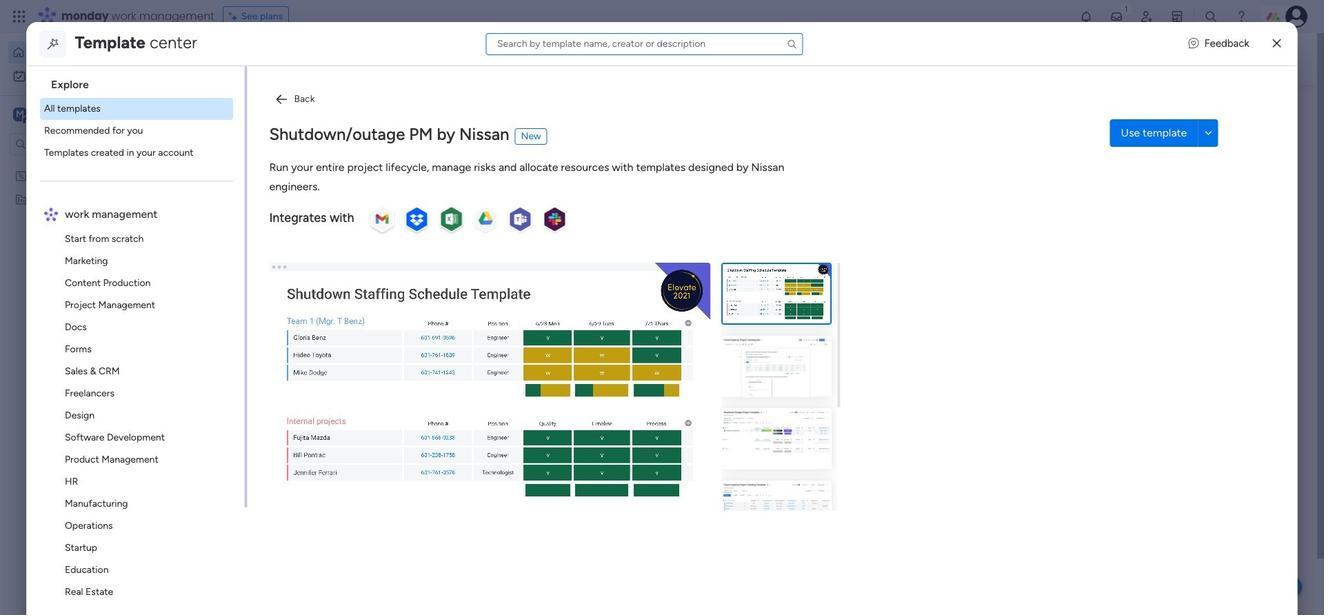 Task type: locate. For each thing, give the bounding box(es) containing it.
public board image
[[272, 252, 287, 267]]

see plans image
[[229, 9, 241, 24]]

explore element
[[40, 98, 245, 164]]

heading
[[40, 66, 245, 98]]

search image
[[786, 38, 798, 49]]

None search field
[[486, 33, 803, 55]]

quick search results list box
[[255, 129, 1022, 312]]

v2 bolt switch image
[[1174, 51, 1182, 67]]

public board image
[[462, 252, 477, 267]]

roy mann image
[[287, 376, 315, 404]]

notifications image
[[1080, 10, 1093, 23]]

component image
[[462, 274, 474, 286]]

1 image
[[1120, 1, 1133, 16]]

work management templates element
[[40, 228, 245, 615]]

Search in workspace field
[[29, 136, 115, 152]]

1 horizontal spatial v2 user feedback image
[[1189, 36, 1199, 52]]

remove from favorites image
[[605, 252, 619, 266]]

option
[[8, 41, 168, 63], [8, 65, 168, 87], [0, 163, 176, 166]]

v2 user feedback image
[[1189, 36, 1199, 52], [1067, 51, 1077, 67]]

list box
[[32, 66, 247, 615], [0, 161, 176, 397]]



Task type: describe. For each thing, give the bounding box(es) containing it.
workspace selection element
[[13, 106, 115, 124]]

templates image image
[[1068, 104, 1250, 199]]

select product image
[[12, 10, 26, 23]]

update feed image
[[1110, 10, 1124, 23]]

search everything image
[[1205, 10, 1218, 23]]

1 vertical spatial option
[[8, 65, 168, 87]]

component image
[[272, 274, 284, 286]]

Search by template name, creator or description search field
[[486, 33, 803, 55]]

2 vertical spatial option
[[0, 163, 176, 166]]

close image
[[1273, 39, 1282, 49]]

add to favorites image
[[415, 252, 429, 266]]

1 element
[[394, 328, 410, 345]]

help image
[[1235, 10, 1249, 23]]

close recently visited image
[[255, 112, 271, 129]]

invite members image
[[1140, 10, 1154, 23]]

workspace image
[[13, 107, 27, 122]]

0 vertical spatial option
[[8, 41, 168, 63]]

jacob simon image
[[1286, 6, 1308, 28]]

0 horizontal spatial v2 user feedback image
[[1067, 51, 1077, 67]]

monday marketplace image
[[1171, 10, 1185, 23]]



Task type: vqa. For each thing, say whether or not it's contained in the screenshot.
screens
no



